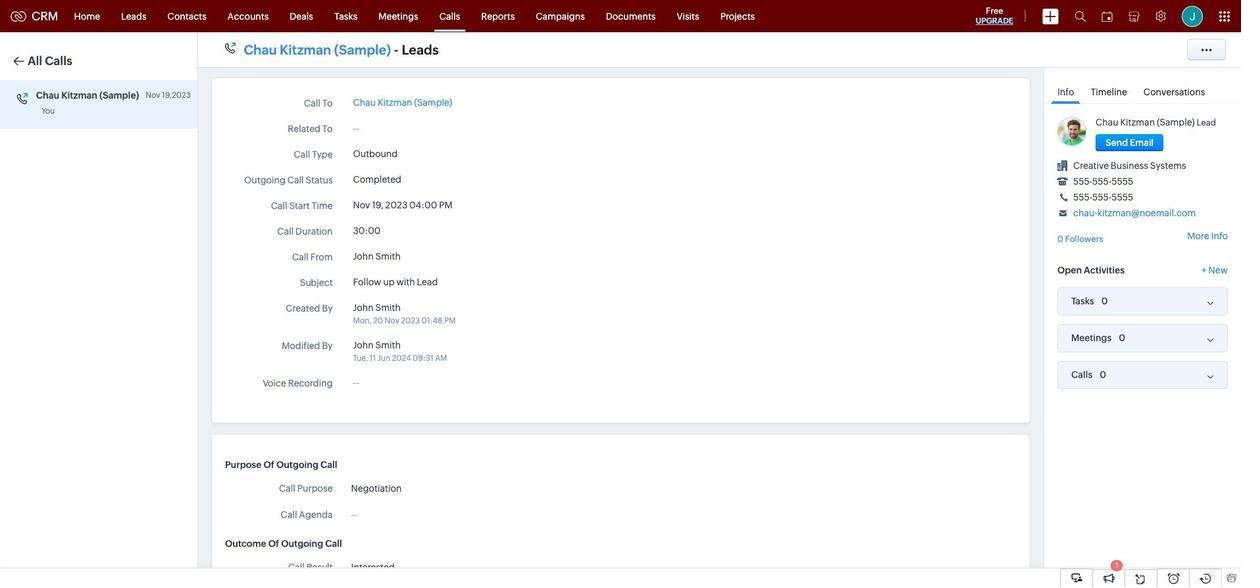 Task type: vqa. For each thing, say whether or not it's contained in the screenshot.
Create Menu element
yes



Task type: locate. For each thing, give the bounding box(es) containing it.
None button
[[1096, 134, 1164, 151]]

calendar image
[[1102, 11, 1113, 21]]

search element
[[1067, 0, 1094, 32]]

logo image
[[11, 11, 26, 21]]

search image
[[1075, 11, 1086, 22]]



Task type: describe. For each thing, give the bounding box(es) containing it.
profile element
[[1174, 0, 1211, 32]]

create menu image
[[1043, 8, 1059, 24]]

profile image
[[1182, 6, 1203, 27]]

create menu element
[[1035, 0, 1067, 32]]



